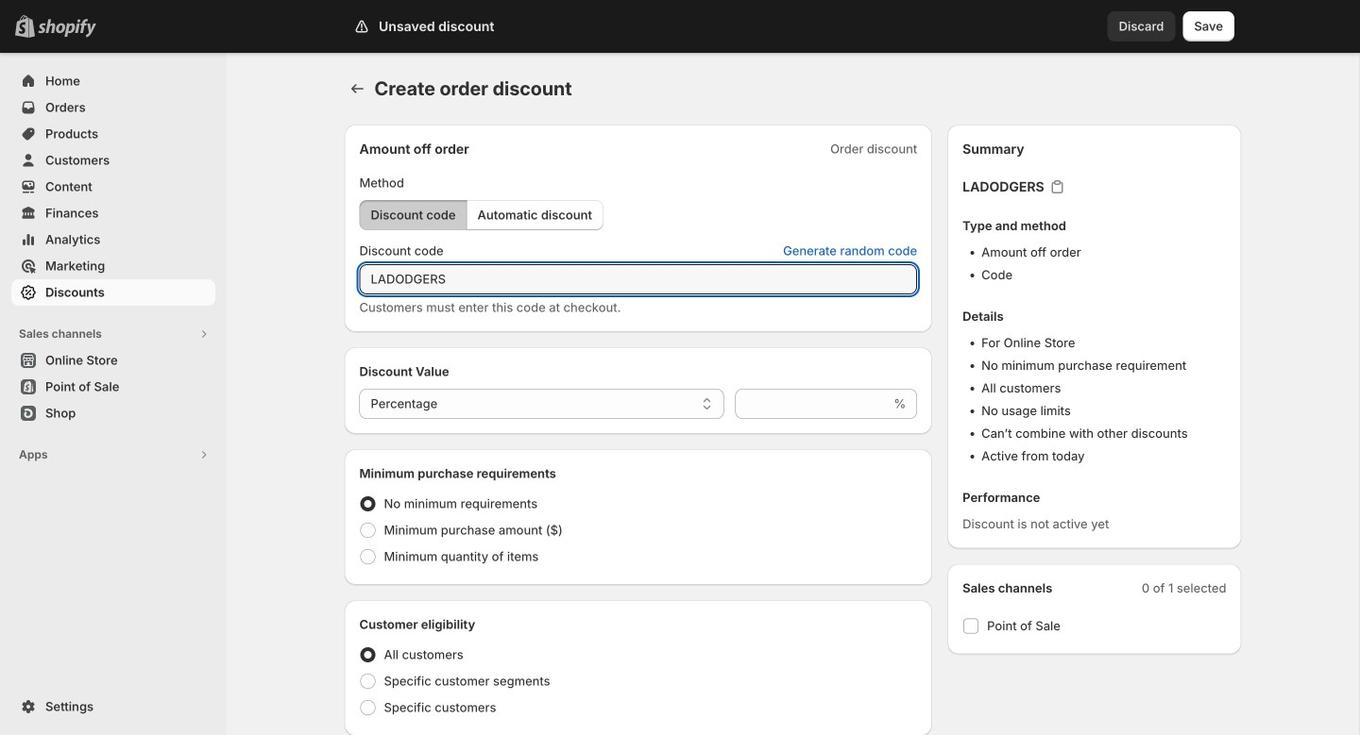 Task type: describe. For each thing, give the bounding box(es) containing it.
shopify image
[[38, 19, 96, 38]]



Task type: locate. For each thing, give the bounding box(es) containing it.
None text field
[[359, 265, 918, 295], [735, 389, 890, 419], [359, 265, 918, 295], [735, 389, 890, 419]]



Task type: vqa. For each thing, say whether or not it's contained in the screenshot.
text box
yes



